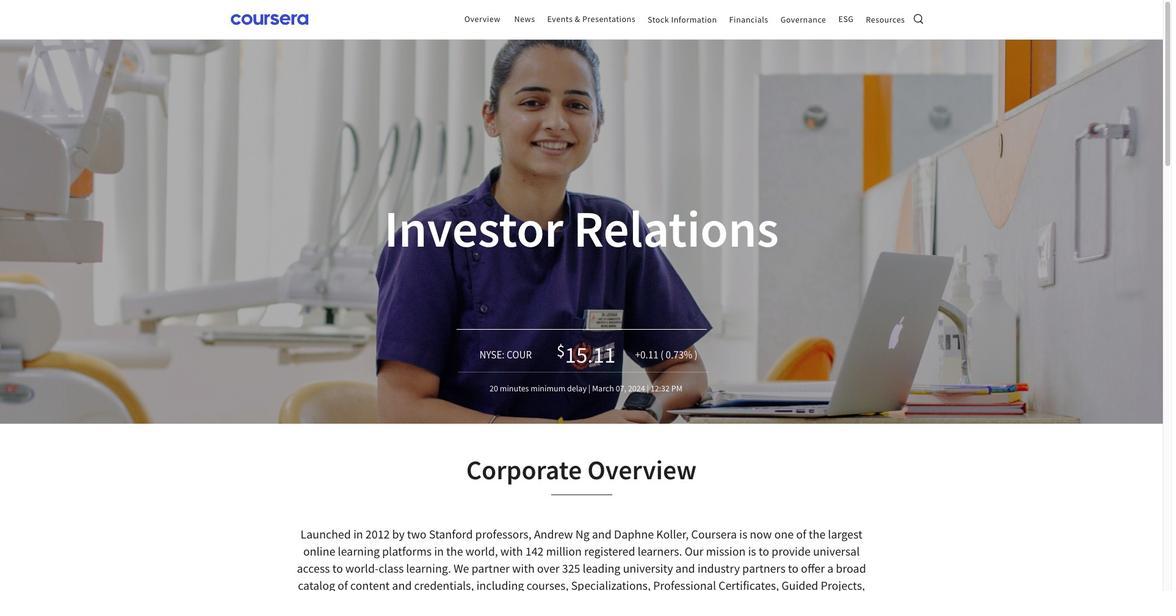 Task type: describe. For each thing, give the bounding box(es) containing it.
by
[[392, 526, 405, 542]]

corporate
[[466, 453, 582, 487]]

1 vertical spatial overview
[[588, 453, 697, 487]]

1 vertical spatial in
[[434, 544, 444, 559]]

20 minutes minimum delay | march 07, 2024 | 12:32 pm
[[490, 383, 683, 394]]

1 horizontal spatial and
[[592, 526, 612, 542]]

million
[[546, 544, 582, 559]]

platforms
[[382, 544, 432, 559]]

presentations
[[583, 13, 636, 24]]

esg
[[839, 13, 854, 24]]

0 horizontal spatial in
[[354, 526, 363, 542]]

broad
[[836, 561, 866, 576]]

leading
[[583, 561, 621, 576]]

access
[[297, 561, 330, 576]]

1 vertical spatial the
[[446, 544, 463, 559]]

largest
[[828, 526, 863, 542]]

esg link
[[839, 7, 854, 32]]

professional
[[653, 578, 716, 591]]

07,
[[616, 383, 627, 394]]

stanford
[[429, 526, 473, 542]]

stock information link
[[648, 8, 717, 31]]

investor relations banner
[[0, 0, 1173, 424]]

0 horizontal spatial of
[[338, 578, 348, 591]]

1 horizontal spatial is
[[748, 544, 757, 559]]

nyse:
[[480, 348, 505, 362]]

andrew
[[534, 526, 573, 542]]

2 vertical spatial and
[[392, 578, 412, 591]]

0 vertical spatial the
[[809, 526, 826, 542]]

coursera, inc. image
[[231, 14, 308, 25]]

142
[[526, 544, 544, 559]]

2024
[[628, 383, 645, 394]]

menu inside the investor relations banner
[[458, 0, 911, 39]]

0.73%
[[666, 348, 693, 362]]

march
[[592, 383, 614, 394]]

2 horizontal spatial and
[[676, 561, 695, 576]]

stock information
[[648, 14, 717, 25]]

financials
[[730, 14, 769, 25]]

resources button
[[860, 8, 911, 31]]

specializations,
[[571, 578, 651, 591]]

0 horizontal spatial to
[[332, 561, 343, 576]]

news link
[[515, 7, 535, 32]]

corporate overview
[[466, 453, 697, 487]]

overview link
[[465, 7, 501, 32]]

guided
[[782, 578, 819, 591]]

two
[[407, 526, 427, 542]]

2 horizontal spatial to
[[788, 561, 799, 576]]

delay
[[567, 383, 587, 394]]

investor relations
[[384, 196, 779, 261]]

overview inside the investor relations banner
[[465, 13, 501, 24]]

universal
[[813, 544, 860, 559]]

news
[[515, 13, 535, 24]]

launched in 2012 by two stanford professors, andrew ng and daphne koller, coursera is now one of the largest online learning platforms in the world, with 142 million registered learners. our mission is to provide universal access to world-class learning. we partner with over 325 leading university and industry partners to offer a broad catalog of content and credentials, including courses, specializations, professional certificates, guided projec
[[297, 526, 866, 591]]

resources link
[[866, 8, 905, 31]]

we
[[454, 561, 469, 576]]

325
[[562, 561, 581, 576]]

ng
[[576, 526, 590, 542]]

&
[[575, 13, 581, 24]]

our
[[685, 544, 704, 559]]

governance
[[781, 14, 827, 25]]

content
[[350, 578, 390, 591]]

registered
[[584, 544, 635, 559]]

governance link
[[781, 8, 827, 31]]

2 | from the left
[[647, 383, 649, 394]]

coursera
[[691, 526, 737, 542]]

provide
[[772, 544, 811, 559]]

events & presentations
[[548, 13, 636, 24]]

stock
[[648, 14, 669, 25]]



Task type: vqa. For each thing, say whether or not it's contained in the screenshot.
the middle and
yes



Task type: locate. For each thing, give the bounding box(es) containing it.
to
[[759, 544, 770, 559], [332, 561, 343, 576], [788, 561, 799, 576]]

professors,
[[475, 526, 532, 542]]

of right one
[[796, 526, 807, 542]]

mission
[[706, 544, 746, 559]]

the up universal
[[809, 526, 826, 542]]

1 horizontal spatial to
[[759, 544, 770, 559]]

of down 'world-'
[[338, 578, 348, 591]]

to right access in the bottom of the page
[[332, 561, 343, 576]]

minimum
[[531, 383, 566, 394]]

nyse: cour
[[480, 348, 532, 362]]

0 vertical spatial in
[[354, 526, 363, 542]]

and up the professional at the bottom right of the page
[[676, 561, 695, 576]]

12:32
[[651, 383, 670, 394]]

overview
[[465, 13, 501, 24], [588, 453, 697, 487]]

in
[[354, 526, 363, 542], [434, 544, 444, 559]]

+ 0.11 ( 0.73% )
[[636, 348, 698, 362]]

the down stanford on the bottom left
[[446, 544, 463, 559]]

1 horizontal spatial of
[[796, 526, 807, 542]]

1 vertical spatial and
[[676, 561, 695, 576]]

including
[[477, 578, 524, 591]]

is down now
[[748, 544, 757, 559]]

1 vertical spatial of
[[338, 578, 348, 591]]

governance button
[[775, 8, 833, 31]]

university
[[623, 561, 673, 576]]

15.11
[[565, 341, 616, 369]]

learning.
[[406, 561, 451, 576]]

20
[[490, 383, 498, 394]]

financials button
[[723, 8, 775, 31]]

0 horizontal spatial the
[[446, 544, 463, 559]]

1 horizontal spatial in
[[434, 544, 444, 559]]

online
[[303, 544, 336, 559]]

0 vertical spatial is
[[740, 526, 748, 542]]

of
[[796, 526, 807, 542], [338, 578, 348, 591]]

financials link
[[730, 8, 769, 31]]

+
[[636, 348, 641, 362]]

certificates,
[[719, 578, 779, 591]]

1 horizontal spatial the
[[809, 526, 826, 542]]

0 vertical spatial and
[[592, 526, 612, 542]]

information
[[671, 14, 717, 25]]

koller,
[[657, 526, 689, 542]]

over
[[537, 561, 560, 576]]

toggle search image
[[914, 13, 924, 25]]

with
[[501, 544, 523, 559], [512, 561, 535, 576]]

learners.
[[638, 544, 682, 559]]

1 horizontal spatial |
[[647, 383, 649, 394]]

0 vertical spatial with
[[501, 544, 523, 559]]

world-
[[345, 561, 379, 576]]

daphne
[[614, 526, 654, 542]]

stock information button
[[642, 8, 723, 31]]

one
[[775, 526, 794, 542]]

is
[[740, 526, 748, 542], [748, 544, 757, 559]]

credentials,
[[414, 578, 474, 591]]

courses,
[[527, 578, 569, 591]]

investor
[[384, 196, 564, 261]]

relations
[[574, 196, 779, 261]]

world,
[[466, 544, 498, 559]]

in up learning
[[354, 526, 363, 542]]

(
[[661, 348, 664, 362]]

catalog
[[298, 578, 335, 591]]

and up registered
[[592, 526, 612, 542]]

partner
[[472, 561, 510, 576]]

| right delay
[[589, 383, 591, 394]]

1 vertical spatial is
[[748, 544, 757, 559]]

0 vertical spatial of
[[796, 526, 807, 542]]

)
[[695, 348, 698, 362]]

| right "2024" at the bottom of the page
[[647, 383, 649, 394]]

2012
[[366, 526, 390, 542]]

in up learning.
[[434, 544, 444, 559]]

0 horizontal spatial overview
[[465, 13, 501, 24]]

1 vertical spatial with
[[512, 561, 535, 576]]

menu
[[458, 0, 911, 39]]

the
[[809, 526, 826, 542], [446, 544, 463, 559]]

pm
[[672, 383, 683, 394]]

industry
[[698, 561, 740, 576]]

with down "professors,"
[[501, 544, 523, 559]]

now
[[750, 526, 772, 542]]

a
[[828, 561, 834, 576]]

1 horizontal spatial overview
[[588, 453, 697, 487]]

launched
[[301, 526, 351, 542]]

0 vertical spatial overview
[[465, 13, 501, 24]]

class
[[379, 561, 404, 576]]

resources
[[866, 14, 905, 25]]

menu containing overview
[[458, 0, 911, 39]]

and
[[592, 526, 612, 542], [676, 561, 695, 576], [392, 578, 412, 591]]

offer
[[801, 561, 825, 576]]

minutes
[[500, 383, 529, 394]]

learning
[[338, 544, 380, 559]]

0 horizontal spatial and
[[392, 578, 412, 591]]

events & presentations link
[[548, 7, 636, 32]]

to down provide
[[788, 561, 799, 576]]

to up partners
[[759, 544, 770, 559]]

0.11
[[641, 348, 659, 362]]

and down 'class'
[[392, 578, 412, 591]]

is left now
[[740, 526, 748, 542]]

partners
[[743, 561, 786, 576]]

cour
[[507, 348, 532, 362]]

0 horizontal spatial is
[[740, 526, 748, 542]]

1 | from the left
[[589, 383, 591, 394]]

with down 142
[[512, 561, 535, 576]]

0 horizontal spatial |
[[589, 383, 591, 394]]

events
[[548, 13, 573, 24]]



